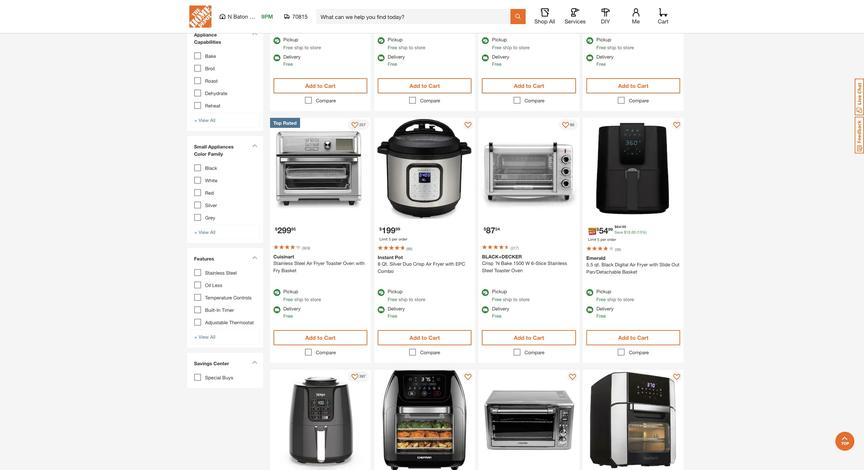 Task type: vqa. For each thing, say whether or not it's contained in the screenshot.
Instant Pot 8 Qt. Silver Duo Crisp Air Fryer with EPC Combo at the bottom of the page
yes



Task type: locate. For each thing, give the bounding box(es) containing it.
steel inside black+decker crisp 'n bake 1500 w 6-slice stainless steel toaster oven
[[482, 268, 493, 273]]

4 view from the top
[[199, 334, 209, 340]]

small appliances color family
[[194, 144, 234, 157]]

6-
[[531, 260, 536, 266]]

n
[[228, 13, 232, 20]]

delivery free for available shipping icon associated with 4th available for pickup icon from the right
[[283, 54, 301, 67]]

5 down '$ 54 99' on the right of page
[[598, 237, 600, 242]]

stainless down cuisinart
[[273, 260, 293, 266]]

1 vertical spatial instant
[[273, 10, 288, 16]]

4 + view all link from the top
[[191, 330, 260, 345]]

fry down cuisinart
[[273, 268, 280, 273]]

1 horizontal spatial display image
[[674, 122, 681, 129]]

steel
[[417, 9, 427, 15], [531, 9, 542, 15], [668, 10, 679, 16], [294, 260, 305, 266], [482, 268, 493, 273], [226, 270, 237, 276]]

services button
[[564, 8, 586, 25]]

1 horizontal spatial limit
[[588, 237, 597, 242]]

view down the grey link
[[199, 229, 209, 235]]

stainless up oil less
[[205, 270, 225, 276]]

instant up 18l
[[587, 3, 602, 9]]

available shipping image for 4th available for pickup icon from the right
[[273, 55, 280, 61]]

free
[[283, 45, 293, 50], [388, 45, 397, 50], [492, 45, 502, 50], [597, 45, 606, 50], [283, 61, 293, 67], [388, 61, 397, 67], [492, 61, 502, 67], [597, 61, 606, 67], [283, 297, 293, 302], [388, 297, 397, 302], [492, 297, 502, 302], [597, 297, 606, 302], [283, 313, 293, 319], [388, 313, 397, 319], [492, 313, 502, 319], [597, 313, 606, 319]]

per down '$ 54 99' on the right of page
[[601, 237, 606, 242]]

1 horizontal spatial 5
[[598, 237, 600, 242]]

3 view from the top
[[199, 229, 209, 235]]

1 caret icon image from the top
[[252, 32, 257, 35]]

caret icon image inside savings center link
[[252, 361, 257, 364]]

delivery free for available shipping icon for third available for pickup icon from the right
[[388, 54, 405, 67]]

crisp inside black+decker crisp 'n bake 1500 w 6-slice stainless steel toaster oven
[[482, 260, 494, 266]]

caret icon image down rouge on the top of page
[[252, 32, 257, 35]]

'n
[[495, 260, 500, 266]]

) up duo
[[412, 247, 413, 251]]

fryer inside instant pot 8 qt. silver duo crisp air fryer with epc combo
[[433, 261, 444, 267]]

diy
[[601, 18, 610, 24]]

air right foot
[[461, 9, 467, 15]]

pickup free ship to store
[[283, 37, 321, 50], [388, 37, 425, 50], [492, 37, 530, 50], [597, 37, 634, 50], [283, 289, 321, 302], [388, 289, 425, 302], [492, 289, 530, 302], [597, 289, 634, 302]]

0 horizontal spatial plus
[[304, 10, 314, 16]]

savings center link
[[191, 357, 260, 373]]

w left the 6-
[[526, 260, 530, 266]]

slice
[[536, 260, 546, 266]]

temperature controls link
[[205, 295, 252, 301]]

view down "adjustable"
[[199, 334, 209, 340]]

8
[[378, 261, 381, 267]]

appliances
[[208, 144, 234, 150]]

$ up save
[[615, 224, 617, 229]]

+ view all link for appliance capabilities
[[191, 113, 260, 128]]

plus left "6"
[[304, 10, 314, 16]]

99 inside '$ 54 99'
[[608, 227, 613, 232]]

pickup free ship to store for available for pickup image related to black+decker crisp 'n bake 1500 w 6-slice stainless steel toaster oven
[[492, 289, 530, 302]]

capabilities
[[194, 39, 221, 45]]

with left epc
[[445, 261, 454, 267]]

99 up limit 5 per order
[[396, 227, 400, 232]]

0 vertical spatial silver
[[205, 202, 217, 208]]

1 horizontal spatial toaster
[[390, 16, 406, 22]]

combo
[[378, 268, 394, 274]]

) up cuisinart stainless steel air fryer toaster oven with fry basket
[[309, 246, 310, 250]]

1 vertical spatial silver
[[390, 261, 402, 267]]

1 vertical spatial .
[[631, 230, 632, 235]]

) up 1500
[[518, 246, 519, 250]]

1800
[[378, 9, 389, 15]]

0 vertical spatial toaster
[[390, 16, 406, 22]]

+ up appliance
[[194, 5, 197, 11]]

air inside cuisinart stainless steel air fryer toaster oven with fry basket
[[307, 260, 312, 266]]

2 plus from the left
[[609, 10, 618, 16]]

0 horizontal spatial basket
[[282, 268, 297, 273]]

1 horizontal spatial bake
[[501, 260, 512, 266]]

built-in timer link
[[205, 307, 234, 313]]

+
[[194, 5, 197, 11], [194, 117, 197, 123], [194, 229, 197, 235], [194, 334, 197, 340]]

0 vertical spatial w
[[390, 9, 394, 15]]

+ view all for features
[[194, 334, 215, 340]]

+ view all
[[194, 5, 215, 11], [194, 117, 215, 123], [194, 229, 215, 235], [194, 334, 215, 340]]

basket down cuisinart
[[282, 268, 297, 273]]

per down "$ 199 99"
[[392, 237, 398, 241]]

1 horizontal spatial pot
[[604, 3, 612, 9]]

( for 64
[[615, 247, 616, 252]]

0 vertical spatial fry
[[627, 10, 633, 16]]

2 horizontal spatial toaster
[[494, 268, 510, 273]]

pickup free ship to store for 1st available for pickup icon from right
[[597, 37, 634, 50]]

99 left save
[[608, 227, 613, 232]]

4 caret icon image from the top
[[252, 361, 257, 364]]

instant up qt.
[[378, 255, 394, 261]]

3 caret icon image from the top
[[252, 256, 257, 259]]

all down "grey"
[[210, 229, 215, 235]]

black
[[326, 10, 338, 16], [205, 165, 217, 171], [602, 262, 614, 268]]

3 + from the top
[[194, 229, 197, 235]]

silver right qt.
[[390, 261, 402, 267]]

me
[[632, 18, 640, 24]]

3 available for pickup image from the left
[[482, 289, 489, 296]]

0 vertical spatial display image
[[674, 122, 681, 129]]

0 horizontal spatial 54
[[495, 227, 500, 232]]

) for 87
[[518, 246, 519, 250]]

caret icon image right appliances
[[252, 144, 257, 147]]

0 vertical spatial pot
[[604, 3, 612, 9]]

crisp inside instant pot 8 qt. silver duo crisp air fryer with epc combo
[[413, 261, 425, 267]]

+ view all down "adjustable"
[[194, 334, 215, 340]]

2 horizontal spatial 99
[[622, 224, 626, 229]]

cart for the add to cart button associated with available for pickup image corresponding to emerald 5.5 qt. black digital air fryer with slide out pan/detachable basket
[[637, 335, 649, 341]]

air right digital
[[630, 262, 636, 268]]

compare
[[316, 98, 336, 104], [420, 98, 440, 104], [525, 98, 545, 104], [629, 98, 649, 104], [316, 350, 336, 356], [420, 350, 440, 356], [525, 350, 545, 356], [629, 350, 649, 356]]

cart for the add to cart button corresponding to 4th available for pickup icon from the right
[[324, 82, 336, 89]]

basket down digital
[[622, 269, 637, 275]]

view
[[199, 5, 209, 11], [199, 117, 209, 123], [199, 229, 209, 235], [199, 334, 209, 340]]

instant inside instant pot 8 qt. silver duo crisp air fryer with epc combo
[[378, 255, 394, 261]]

the home depot logo image
[[189, 6, 211, 28]]

caret icon image left cuisinart
[[252, 256, 257, 259]]

1 available for pickup image from the left
[[273, 37, 280, 44]]

oven
[[563, 9, 575, 15], [635, 10, 646, 16], [407, 16, 419, 22], [343, 260, 354, 266], [512, 268, 523, 273]]

2 + view all link from the top
[[191, 113, 260, 128]]

0 horizontal spatial instant
[[273, 10, 288, 16]]

pickup free ship to store for fourth available for pickup image from the right
[[283, 289, 321, 302]]

instant inside the instant vortex plus 6 qt. black air fryer with clearcook
[[273, 10, 288, 16]]

steel inside instant pot 18l omni plus air fry oven stainless steel
[[668, 10, 679, 16]]

all
[[210, 5, 215, 11], [549, 18, 555, 24], [210, 117, 215, 123], [210, 229, 215, 235], [210, 334, 215, 340]]

pot
[[604, 3, 612, 9], [395, 255, 403, 261]]

cart for the add to cart button corresponding to fourth available for pickup image from the right
[[324, 335, 336, 341]]

available shipping image for available for pickup image related to instant pot 8 qt. silver duo crisp air fryer with epc combo
[[378, 307, 385, 313]]

oven left the 8
[[343, 260, 354, 266]]

crisp right duo
[[413, 261, 425, 267]]

order down save
[[607, 237, 616, 242]]

oven left grill
[[407, 16, 419, 22]]

caret icon image inside small appliances color family link
[[252, 144, 257, 147]]

view down reheat 'link'
[[199, 117, 209, 123]]

1 plus from the left
[[304, 10, 314, 16]]

limit up emerald
[[588, 237, 597, 242]]

pickup for available for pickup image related to instant pot 8 qt. silver duo crisp air fryer with epc combo
[[388, 289, 403, 295]]

+ view all down reheat 'link'
[[194, 117, 215, 123]]

view up appliance
[[199, 5, 209, 11]]

black+decker crisp 'n bake 1500 w 6-slice stainless steel toaster oven
[[482, 254, 567, 273]]

54 up black+decker
[[495, 227, 500, 232]]

plus up diy
[[609, 10, 618, 16]]

all down reheat 'link'
[[210, 117, 215, 123]]

2 vertical spatial black
[[602, 262, 614, 268]]

$ 87 54
[[484, 226, 500, 235]]

air inside emerald 5.5 qt. black digital air fryer with slide out pan/detachable basket
[[630, 262, 636, 268]]

$ inside $ 87 54
[[484, 227, 486, 232]]

0 horizontal spatial black
[[205, 165, 217, 171]]

w inside 1800 w stainless steel 0.6-cubic-foot air fryer toaster oven with grill
[[390, 9, 394, 15]]

dehydrate link
[[205, 90, 227, 96]]

limit down 199
[[380, 237, 388, 241]]

pot inside instant pot 8 qt. silver duo crisp air fryer with epc combo
[[395, 255, 403, 261]]

instant for instant pot 18l omni plus air fry oven stainless steel
[[587, 3, 602, 9]]

00
[[632, 230, 636, 235]]

1 vertical spatial display image
[[569, 374, 576, 381]]

54
[[599, 226, 608, 236], [495, 227, 500, 232]]

99 inside "$ 199 99"
[[396, 227, 400, 232]]

+ up small
[[194, 117, 197, 123]]

pickup free ship to store for available for pickup image related to instant pot 8 qt. silver duo crisp air fryer with epc combo
[[388, 289, 425, 302]]

99 for 54
[[608, 227, 613, 232]]

order up 88
[[399, 237, 408, 241]]

0 vertical spatial instant
[[587, 3, 602, 9]]

)
[[309, 246, 310, 250], [518, 246, 519, 250], [412, 247, 413, 251], [620, 247, 621, 252]]

95
[[291, 227, 296, 232]]

qt. for maxx
[[503, 9, 509, 15]]

stainless right the slice
[[548, 260, 567, 266]]

add to cart button for third available for pickup icon from the right
[[378, 78, 472, 94]]

0 horizontal spatial per
[[392, 237, 398, 241]]

99 right 64
[[622, 224, 626, 229]]

2 horizontal spatial black
[[602, 262, 614, 268]]

reheat link
[[205, 103, 220, 109]]

0 vertical spatial bake
[[205, 53, 216, 59]]

air inside 1800 w stainless steel 0.6-cubic-foot air fryer toaster oven with grill
[[461, 9, 467, 15]]

air right "6"
[[340, 10, 345, 16]]

+ view all link down reheat 'link'
[[191, 113, 260, 128]]

1 horizontal spatial per
[[601, 237, 606, 242]]

1 horizontal spatial silver
[[390, 261, 402, 267]]

0 horizontal spatial 5
[[389, 237, 391, 241]]

instant right 9pm
[[273, 10, 288, 16]]

1 horizontal spatial crisp
[[482, 260, 494, 266]]

0 vertical spatial .
[[621, 224, 622, 229]]

0 vertical spatial black
[[326, 10, 338, 16]]

$ left save
[[597, 227, 599, 232]]

stainless right me button
[[647, 10, 667, 16]]

2 view from the top
[[199, 117, 209, 123]]

stainless right 1800
[[396, 9, 415, 15]]

display image
[[351, 122, 358, 129], [465, 122, 472, 129], [562, 122, 569, 129], [351, 374, 358, 381], [465, 374, 472, 381], [674, 374, 681, 381]]

shop all
[[535, 18, 555, 24]]

color
[[194, 151, 207, 157]]

all down "adjustable"
[[210, 334, 215, 340]]

toaster inside cuisinart stainless steel air fryer toaster oven with fry basket
[[326, 260, 342, 266]]

order
[[399, 237, 408, 241], [607, 237, 616, 242]]

black up pan/detachable
[[602, 262, 614, 268]]

. up save
[[621, 224, 622, 229]]

pot up omni
[[604, 3, 612, 9]]

$ for 87
[[484, 227, 486, 232]]

1 horizontal spatial plus
[[609, 10, 618, 16]]

3 + view all from the top
[[194, 229, 215, 235]]

crisp left 'n
[[482, 260, 494, 266]]

caret icon image inside the features link
[[252, 256, 257, 259]]

+ view all link for small appliances color family
[[191, 225, 260, 240]]

1 horizontal spatial fry
[[627, 10, 633, 16]]

qt. inside emerald 5.5 qt. black digital air fryer with slide out pan/detachable basket
[[595, 262, 600, 268]]

+ view all link down the grey link
[[191, 225, 260, 240]]

199
[[382, 226, 396, 235]]

toaster
[[390, 16, 406, 22], [326, 260, 342, 266], [494, 268, 510, 273]]

instant inside instant pot 18l omni plus air fry oven stainless steel
[[587, 3, 602, 9]]

2 caret icon image from the top
[[252, 144, 257, 147]]

$ inside $ 299 95
[[275, 227, 277, 232]]

pickup for second available for pickup icon from right
[[492, 37, 507, 42]]

0 horizontal spatial crisp
[[413, 261, 425, 267]]

2 vertical spatial toaster
[[494, 268, 510, 273]]

26
[[497, 9, 502, 15]]

caret icon image
[[252, 32, 257, 35], [252, 144, 257, 147], [252, 256, 257, 259], [252, 361, 257, 364]]

with inside 1800 w stainless steel 0.6-cubic-foot air fryer toaster oven with grill
[[420, 16, 429, 22]]

fry inside instant pot 18l omni plus air fry oven stainless steel
[[627, 10, 633, 16]]

available shipping image for available for pickup image related to black+decker crisp 'n bake 1500 w 6-slice stainless steel toaster oven
[[482, 307, 489, 313]]

with inside cuisinart stainless steel air fryer toaster oven with fry basket
[[356, 260, 365, 266]]

( up cuisinart stainless steel air fryer toaster oven with fry basket
[[302, 246, 303, 250]]

cart for available for pickup image related to black+decker crisp 'n bake 1500 w 6-slice stainless steel toaster oven the add to cart button
[[533, 335, 544, 341]]

87
[[486, 226, 495, 235]]

available for pickup image for emerald 5.5 qt. black digital air fryer with slide out pan/detachable basket
[[587, 289, 593, 296]]

add to cart button for available for pickup image related to black+decker crisp 'n bake 1500 w 6-slice stainless steel toaster oven
[[482, 330, 576, 346]]

5 down "$ 199 99"
[[389, 237, 391, 241]]

silver link
[[205, 202, 217, 208]]

0 horizontal spatial w
[[390, 9, 394, 15]]

available for pickup image for black+decker crisp 'n bake 1500 w 6-slice stainless steel toaster oven
[[482, 289, 489, 296]]

appliance
[[194, 32, 217, 37]]

cuisinart stainless steel air fryer toaster oven with fry basket
[[273, 254, 365, 273]]

display image
[[674, 122, 681, 129], [569, 374, 576, 381]]

slide
[[660, 262, 670, 268]]

view for small appliances color family
[[199, 229, 209, 235]]

10-liter digital multifunction air fryer plus rotisserie, dehydrator, oven image
[[374, 370, 475, 471]]

qt. for emerald
[[595, 262, 600, 268]]

fry up me on the right top of page
[[627, 10, 633, 16]]

.
[[621, 224, 622, 229], [631, 230, 632, 235]]

54 inside $ 87 54
[[495, 227, 500, 232]]

all for small appliances color family
[[210, 229, 215, 235]]

silver up "grey"
[[205, 202, 217, 208]]

caret icon image inside appliance capabilities 'link'
[[252, 32, 257, 35]]

8 qt. silver duo crisp air fryer with epc combo image
[[374, 118, 475, 219]]

54 left save
[[599, 226, 608, 236]]

4 + from the top
[[194, 334, 197, 340]]

emerald
[[587, 255, 606, 261]]

$ for 64
[[615, 224, 617, 229]]

black inside emerald 5.5 qt. black digital air fryer with slide out pan/detachable basket
[[602, 262, 614, 268]]

1 horizontal spatial instant
[[378, 255, 394, 261]]

0 horizontal spatial fry
[[273, 268, 280, 273]]

( up black+decker
[[511, 246, 512, 250]]

12-in-1 30qt stainless steel air fryer toaster oven with extra wire rack image
[[479, 370, 580, 471]]

air inside instant pot 8 qt. silver duo crisp air fryer with epc combo
[[426, 261, 432, 267]]

qt. right 26
[[503, 9, 509, 15]]

shop
[[535, 18, 548, 24]]

with left grill
[[420, 16, 429, 22]]

appliance capabilities link
[[191, 27, 260, 51]]

1 vertical spatial fry
[[273, 268, 280, 273]]

features
[[194, 256, 214, 262]]

stainless right 26
[[511, 9, 530, 15]]

all right 'shop'
[[549, 18, 555, 24]]

+ view all link up appliance capabilities 'link'
[[191, 1, 260, 15]]

+ view all for small appliances color family
[[194, 229, 215, 235]]

available shipping image
[[273, 55, 280, 61], [378, 55, 385, 61], [273, 307, 280, 313], [378, 307, 385, 313], [482, 307, 489, 313]]

2 + view all from the top
[[194, 117, 215, 123]]

qt.
[[503, 9, 509, 15], [319, 10, 325, 16], [595, 262, 600, 268]]

cubic-
[[437, 9, 451, 15]]

fryer inside cuisinart stainless steel air fryer toaster oven with fry basket
[[314, 260, 325, 266]]

available for pickup image
[[273, 289, 280, 296], [378, 289, 385, 296], [482, 289, 489, 296], [587, 289, 593, 296]]

with right 9pm
[[273, 17, 282, 23]]

99 for 199
[[396, 227, 400, 232]]

0 horizontal spatial qt.
[[319, 10, 325, 16]]

stainless inside black+decker crisp 'n bake 1500 w 6-slice stainless steel toaster oven
[[548, 260, 567, 266]]

1 vertical spatial bake
[[501, 260, 512, 266]]

1 horizontal spatial 99
[[608, 227, 613, 232]]

all up appliance
[[210, 5, 215, 11]]

black inside the instant vortex plus 6 qt. black air fryer with clearcook
[[326, 10, 338, 16]]

store
[[310, 45, 321, 50], [415, 45, 425, 50], [519, 45, 530, 50], [623, 45, 634, 50], [310, 297, 321, 302], [415, 297, 425, 302], [519, 297, 530, 302], [623, 297, 634, 302]]

( right the "00"
[[637, 230, 638, 235]]

$ inside '$ 54 99'
[[597, 227, 599, 232]]

available shipping image
[[482, 55, 489, 61], [587, 55, 593, 61], [587, 307, 593, 313]]

$ inside "$ 199 99"
[[380, 227, 382, 232]]

basket inside emerald 5.5 qt. black digital air fryer with slide out pan/detachable basket
[[622, 269, 637, 275]]

qt. down emerald
[[595, 262, 600, 268]]

delivery free
[[283, 54, 301, 67], [388, 54, 405, 67], [492, 54, 509, 67], [597, 54, 614, 67], [283, 306, 301, 319], [388, 306, 405, 319], [492, 306, 509, 319], [597, 306, 614, 319]]

$ up black+decker
[[484, 227, 486, 232]]

0 horizontal spatial display image
[[569, 374, 576, 381]]

air down 929
[[307, 260, 312, 266]]

1 horizontal spatial order
[[607, 237, 616, 242]]

1 horizontal spatial basket
[[622, 269, 637, 275]]

1 vertical spatial toaster
[[326, 260, 342, 266]]

steel inside cuisinart stainless steel air fryer toaster oven with fry basket
[[294, 260, 305, 266]]

pot inside instant pot 18l omni plus air fry oven stainless steel
[[604, 3, 612, 9]]

air right duo
[[426, 261, 432, 267]]

2 vertical spatial instant
[[378, 255, 394, 261]]

2 horizontal spatial instant
[[587, 3, 602, 9]]

+ view all down the grey link
[[194, 229, 215, 235]]

broil
[[205, 65, 215, 71]]

1 vertical spatial pot
[[395, 255, 403, 261]]

silver
[[205, 202, 217, 208], [390, 261, 402, 267]]

0 horizontal spatial pot
[[395, 255, 403, 261]]

+ view all for appliance capabilities
[[194, 117, 215, 123]]

available shipping image for fourth available for pickup image from the right
[[273, 307, 280, 313]]

. left 15
[[631, 230, 632, 235]]

basket inside cuisinart stainless steel air fryer toaster oven with fry basket
[[282, 268, 297, 273]]

limit 5 per order
[[380, 237, 408, 241]]

pickup free ship to store for 4th available for pickup icon from the right
[[283, 37, 321, 50]]

with left the 8
[[356, 260, 365, 266]]

caret icon image right center
[[252, 361, 257, 364]]

929
[[303, 246, 309, 250]]

1 horizontal spatial .
[[631, 230, 632, 235]]

caret icon image for appliance capabilities
[[252, 32, 257, 35]]

bake link
[[205, 53, 216, 59]]

2 available for pickup image from the left
[[378, 289, 385, 296]]

display image inside 257 dropdown button
[[351, 122, 358, 129]]

1 horizontal spatial black
[[326, 10, 338, 16]]

pot for plus
[[604, 3, 612, 9]]

w right 1800
[[390, 9, 394, 15]]

oven up me on the right top of page
[[635, 10, 646, 16]]

1 horizontal spatial qt.
[[503, 9, 509, 15]]

1 available for pickup image from the left
[[273, 289, 280, 296]]

$ left the 95 on the left of the page
[[275, 227, 277, 232]]

crisp 'n bake 1500 w 6-slice stainless steel toaster oven image
[[479, 118, 580, 219]]

1 vertical spatial black
[[205, 165, 217, 171]]

$ right save
[[624, 230, 626, 235]]

4 + view all from the top
[[194, 334, 215, 340]]

4 available for pickup image from the left
[[587, 289, 593, 296]]

2 horizontal spatial qt.
[[595, 262, 600, 268]]

air right 'diy' 'button'
[[619, 10, 625, 16]]

0 horizontal spatial order
[[399, 237, 408, 241]]

2 + from the top
[[194, 117, 197, 123]]

1 horizontal spatial w
[[526, 260, 530, 266]]

available for pickup image
[[273, 37, 280, 44], [378, 37, 385, 44], [482, 37, 489, 44], [587, 37, 593, 44]]

5.5 qt. black digital air fryer with slide out pan/detachable basket image
[[583, 118, 684, 219]]

add to cart button for 4th available for pickup icon from the right
[[273, 78, 367, 94]]

( up digital
[[615, 247, 616, 252]]

+ view all link
[[191, 1, 260, 15], [191, 113, 260, 128], [191, 225, 260, 240], [191, 330, 260, 345]]

black up the white
[[205, 165, 217, 171]]

diy button
[[595, 8, 617, 25]]

+ view all link down adjustable thermostat link
[[191, 330, 260, 345]]

stainless steel link
[[205, 270, 237, 276]]

$ up limit 5 per order
[[380, 227, 382, 232]]

delivery free for available shipping icon for fourth available for pickup image from the right
[[283, 306, 301, 319]]

omni
[[596, 10, 608, 16]]

pickup
[[283, 37, 298, 42], [388, 37, 403, 42], [492, 37, 507, 42], [597, 37, 611, 42], [283, 289, 298, 295], [388, 289, 403, 295], [492, 289, 507, 295], [597, 289, 611, 295]]

oven down 1500
[[512, 268, 523, 273]]

bake down black+decker
[[501, 260, 512, 266]]

$ 64 . 99 save $ 10 . 00 ( 15 %) limit 5 per order
[[588, 224, 647, 242]]

0 horizontal spatial toaster
[[326, 260, 342, 266]]

pot up duo
[[395, 255, 403, 261]]

add to cart button for fourth available for pickup image from the right
[[273, 330, 367, 346]]

grey link
[[205, 215, 215, 221]]

qt. right "6"
[[319, 10, 325, 16]]

bake up broil "link"
[[205, 53, 216, 59]]

3 + view all link from the top
[[191, 225, 260, 240]]

air up the shop all
[[544, 9, 549, 15]]

1 vertical spatial w
[[526, 260, 530, 266]]

oil less
[[205, 282, 222, 288]]

n baton rouge
[[228, 13, 266, 20]]

0 horizontal spatial 99
[[396, 227, 400, 232]]

with left 'slide'
[[649, 262, 658, 268]]

stainless steel
[[205, 270, 237, 276]]

bake inside black+decker crisp 'n bake 1500 w 6-slice stainless steel toaster oven
[[501, 260, 512, 266]]

+ view all up appliance
[[194, 5, 215, 11]]



Task type: describe. For each thing, give the bounding box(es) containing it.
display image for "12-in-1 30qt stainless steel air fryer toaster oven with extra wire rack" image
[[569, 374, 576, 381]]

qt. inside the instant vortex plus 6 qt. black air fryer with clearcook
[[319, 10, 325, 16]]

delivery free for available for pickup image related to black+decker crisp 'n bake 1500 w 6-slice stainless steel toaster oven available shipping icon
[[492, 306, 509, 319]]

family
[[208, 151, 223, 157]]

+ for small appliances color family
[[194, 229, 197, 235]]

add to cart button for available for pickup image corresponding to emerald 5.5 qt. black digital air fryer with slide out pan/detachable basket
[[587, 330, 681, 346]]

oil
[[205, 282, 211, 288]]

0.6-
[[429, 9, 437, 15]]

maxx
[[482, 9, 495, 15]]

qt.
[[382, 261, 388, 267]]

white
[[205, 178, 217, 183]]

rouge
[[250, 13, 266, 20]]

fryer inside 1800 w stainless steel 0.6-cubic-foot air fryer toaster oven with grill
[[378, 16, 389, 22]]

appliance capabilities
[[194, 32, 221, 45]]

pickup for fourth available for pickup image from the right
[[283, 289, 298, 295]]

fryer inside the instant vortex plus 6 qt. black air fryer with clearcook
[[347, 10, 358, 16]]

instant pot 18l omni plus air fry oven stainless steel
[[587, 3, 679, 16]]

display image inside the 60 dropdown button
[[562, 122, 569, 129]]

( for 87
[[511, 246, 512, 250]]

features link
[[191, 252, 260, 268]]

4 available for pickup image from the left
[[587, 37, 593, 44]]

pickup for available for pickup image corresponding to emerald 5.5 qt. black digital air fryer with slide out pan/detachable basket
[[597, 289, 611, 295]]

cart for third available for pickup icon from the right's the add to cart button
[[429, 82, 440, 89]]

$ 54 99
[[597, 226, 613, 236]]

special buys
[[205, 375, 233, 381]]

view for features
[[199, 334, 209, 340]]

( 88 )
[[406, 247, 413, 251]]

adjustable thermostat
[[205, 320, 254, 326]]

oven inside 1800 w stainless steel 0.6-cubic-foot air fryer toaster oven with grill
[[407, 16, 419, 22]]

pickup free ship to store for second available for pickup icon from right
[[492, 37, 530, 50]]

roast link
[[205, 78, 218, 84]]

6
[[315, 10, 318, 16]]

What can we help you find today? search field
[[321, 9, 510, 24]]

fryer inside emerald 5.5 qt. black digital air fryer with slide out pan/detachable basket
[[637, 262, 648, 268]]

0 horizontal spatial .
[[621, 224, 622, 229]]

all for features
[[210, 334, 215, 340]]

instant vortex plus 6 qt. black air fryer with clearcook
[[273, 10, 358, 23]]

5 inside $ 64 . 99 save $ 10 . 00 ( 15 %) limit 5 per order
[[598, 237, 600, 242]]

$ for 299
[[275, 227, 277, 232]]

available for pickup image for instant pot 8 qt. silver duo crisp air fryer with epc combo
[[378, 289, 385, 296]]

services
[[565, 18, 586, 24]]

toaster inside 1800 w stainless steel 0.6-cubic-foot air fryer toaster oven with grill
[[390, 16, 406, 22]]

oven inside black+decker crisp 'n bake 1500 w 6-slice stainless steel toaster oven
[[512, 268, 523, 273]]

air inside instant pot 18l omni plus air fry oven stainless steel
[[619, 10, 625, 16]]

steel inside 1800 w stainless steel 0.6-cubic-foot air fryer toaster oven with grill
[[417, 9, 427, 15]]

10
[[626, 230, 631, 235]]

cart for the add to cart button for available for pickup image related to instant pot 8 qt. silver duo crisp air fryer with epc combo
[[429, 335, 440, 341]]

adjustable
[[205, 320, 228, 326]]

1 + view all from the top
[[194, 5, 215, 11]]

1 + view all link from the top
[[191, 1, 260, 15]]

small
[[194, 144, 207, 150]]

( 36 )
[[615, 247, 621, 252]]

1 horizontal spatial 54
[[599, 226, 608, 236]]

70815 button
[[284, 13, 308, 20]]

stainless inside 1800 w stainless steel 0.6-cubic-foot air fryer toaster oven with grill
[[396, 9, 415, 15]]

grill
[[430, 16, 439, 22]]

controls
[[233, 295, 252, 301]]

small appliances color family link
[[191, 140, 260, 163]]

out
[[672, 262, 680, 268]]

limit inside $ 64 . 99 save $ 10 . 00 ( 15 %) limit 5 per order
[[588, 237, 597, 242]]

savings center
[[194, 361, 229, 367]]

center
[[213, 361, 229, 367]]

70815
[[292, 13, 308, 20]]

broil link
[[205, 65, 215, 71]]

available shipping image for third available for pickup icon from the right
[[378, 55, 385, 61]]

1 + from the top
[[194, 5, 197, 11]]

add to cart button for second available for pickup icon from right
[[482, 78, 576, 94]]

instant vortex plus 6 qt. black air fryer with clearcook link
[[273, 3, 367, 23]]

with inside emerald 5.5 qt. black digital air fryer with slide out pan/detachable basket
[[649, 262, 658, 268]]

60
[[570, 122, 574, 127]]

red
[[205, 190, 214, 196]]

$ for 199
[[380, 227, 382, 232]]

pickup free ship to store for available for pickup image corresponding to emerald 5.5 qt. black digital air fryer with slide out pan/detachable basket
[[597, 289, 634, 302]]

oven up services
[[563, 9, 575, 15]]

pickup for 1st available for pickup icon from right
[[597, 37, 611, 42]]

$ 299 95
[[275, 226, 296, 235]]

pickup for third available for pickup icon from the right
[[388, 37, 403, 42]]

oven inside instant pot 18l omni plus air fry oven stainless steel
[[635, 10, 646, 16]]

w inside black+decker crisp 'n bake 1500 w 6-slice stainless steel toaster oven
[[526, 260, 530, 266]]

top
[[273, 120, 282, 126]]

air inside the instant vortex plus 6 qt. black air fryer with clearcook
[[340, 10, 345, 16]]

less
[[212, 282, 222, 288]]

air inside maxx 26 qt. stainless steel air fryer oven link
[[544, 9, 549, 15]]

) up digital
[[620, 247, 621, 252]]

18l
[[587, 10, 595, 16]]

per inside $ 64 . 99 save $ 10 . 00 ( 15 %) limit 5 per order
[[601, 237, 606, 242]]

+ for features
[[194, 334, 197, 340]]

live chat image
[[855, 79, 864, 116]]

3 available for pickup image from the left
[[482, 37, 489, 44]]

dehydrate
[[205, 90, 227, 96]]

fry inside cuisinart stainless steel air fryer toaster oven with fry basket
[[273, 268, 280, 273]]

instant for instant vortex plus 6 qt. black air fryer with clearcook
[[273, 10, 288, 16]]

+ for appliance capabilities
[[194, 117, 197, 123]]

) for 299
[[309, 246, 310, 250]]

1800 w stainless steel 0.6-cubic-foot air fryer toaster oven with grill
[[378, 9, 467, 22]]

with inside the instant vortex plus 6 qt. black air fryer with clearcook
[[273, 17, 282, 23]]

0 horizontal spatial silver
[[205, 202, 217, 208]]

duo
[[403, 261, 412, 267]]

cart for the add to cart button related to second available for pickup icon from right
[[533, 82, 544, 89]]

36
[[616, 247, 620, 252]]

built-
[[205, 307, 217, 313]]

order inside $ 64 . 99 save $ 10 . 00 ( 15 %) limit 5 per order
[[607, 237, 616, 242]]

display image inside 397 dropdown button
[[351, 374, 358, 381]]

save
[[615, 230, 623, 235]]

built-in timer
[[205, 307, 234, 313]]

397
[[359, 374, 366, 379]]

caret icon image for savings center
[[252, 361, 257, 364]]

( inside $ 64 . 99 save $ 10 . 00 ( 15 %) limit 5 per order
[[637, 230, 638, 235]]

+ view all link for features
[[191, 330, 260, 345]]

2 available for pickup image from the left
[[378, 37, 385, 44]]

217
[[512, 246, 518, 250]]

stainless inside maxx 26 qt. stainless steel air fryer oven link
[[511, 9, 530, 15]]

digital
[[615, 262, 629, 268]]

plus inside the instant vortex plus 6 qt. black air fryer with clearcook
[[304, 10, 314, 16]]

instant pot 8 qt. silver duo crisp air fryer with epc combo
[[378, 255, 465, 274]]

delivery free for available shipping icon corresponding to available for pickup image related to instant pot 8 qt. silver duo crisp air fryer with epc combo
[[388, 306, 405, 319]]

397 button
[[348, 372, 369, 382]]

pot for silver
[[395, 255, 403, 261]]

delivery free for 18l omni plus air fry oven stainless steel available shipping image
[[597, 54, 614, 67]]

( for 299
[[302, 246, 303, 250]]

add to cart button for available for pickup image related to instant pot 8 qt. silver duo crisp air fryer with epc combo
[[378, 330, 472, 346]]

silver inside instant pot 8 qt. silver duo crisp air fryer with epc combo
[[390, 261, 402, 267]]

pickup free ship to store for third available for pickup icon from the right
[[388, 37, 425, 50]]

stainless inside cuisinart stainless steel air fryer toaster oven with fry basket
[[273, 260, 293, 266]]

cart link
[[656, 8, 671, 25]]

stainless steel air fryer toaster oven with fry basket image
[[270, 118, 371, 219]]

temperature
[[205, 295, 232, 301]]

1500
[[513, 260, 524, 266]]

cart for the add to cart button associated with 1st available for pickup icon from right
[[637, 82, 649, 89]]

88
[[407, 247, 412, 251]]

stainless inside instant pot 18l omni plus air fry oven stainless steel
[[647, 10, 667, 16]]

299
[[277, 226, 291, 235]]

instant for instant pot 8 qt. silver duo crisp air fryer with epc combo
[[378, 255, 394, 261]]

temperature controls
[[205, 295, 252, 301]]

all for appliance capabilities
[[210, 117, 215, 123]]

baton
[[233, 13, 248, 20]]

grey
[[205, 215, 215, 221]]

15
[[638, 230, 642, 235]]

display image for 5.5 qt. black digital air fryer with slide out pan/detachable basket image
[[674, 122, 681, 129]]

$ 199 99
[[380, 226, 400, 235]]

shop all button
[[534, 8, 556, 25]]

clearcook
[[284, 17, 307, 23]]

64
[[617, 224, 621, 229]]

9pm
[[261, 13, 273, 20]]

0 horizontal spatial limit
[[380, 237, 388, 241]]

available shipping image for 18l omni plus air fry oven stainless steel
[[587, 55, 593, 61]]

rated
[[283, 120, 297, 126]]

1 view from the top
[[199, 5, 209, 11]]

12.6 qt xl air fryer oven - bake, roast, rotisserie, dehydrate, re-heat 10 quick menu presets image
[[583, 370, 684, 471]]

with inside instant pot 8 qt. silver duo crisp air fryer with epc combo
[[445, 261, 454, 267]]

plus inside instant pot 18l omni plus air fry oven stainless steel
[[609, 10, 618, 16]]

257 button
[[348, 120, 369, 130]]

toaster inside black+decker crisp 'n bake 1500 w 6-slice stainless steel toaster oven
[[494, 268, 510, 273]]

feedback link image
[[855, 117, 864, 154]]

add to cart button for 1st available for pickup icon from right
[[587, 78, 681, 94]]

$ for 54
[[597, 227, 599, 232]]

view for appliance capabilities
[[199, 117, 209, 123]]

delivery free for maxx 26 qt. stainless steel air fryer oven available shipping image
[[492, 54, 509, 67]]

maxx 26 qt. stainless steel air fryer oven link
[[482, 3, 576, 15]]

caret icon image for features
[[252, 256, 257, 259]]

pickup for 4th available for pickup icon from the right
[[283, 37, 298, 42]]

0 horizontal spatial bake
[[205, 53, 216, 59]]

savings
[[194, 361, 212, 367]]

adjustable thermostat link
[[205, 320, 254, 326]]

( 217 )
[[511, 246, 519, 250]]

pan/detachable
[[587, 269, 621, 275]]

oven inside cuisinart stainless steel air fryer toaster oven with fry basket
[[343, 260, 354, 266]]

top rated
[[273, 120, 297, 126]]

4 qt. electric black air fryer with recipe book (af101) image
[[270, 370, 371, 471]]

caret icon image for small appliances color family
[[252, 144, 257, 147]]

60 button
[[559, 120, 578, 130]]

timer
[[222, 307, 234, 313]]

thermostat
[[229, 320, 254, 326]]

) for limit
[[412, 247, 413, 251]]

( up duo
[[406, 247, 407, 251]]

available shipping image for maxx 26 qt. stainless steel air fryer oven
[[482, 55, 489, 61]]

pickup for available for pickup image related to black+decker crisp 'n bake 1500 w 6-slice stainless steel toaster oven
[[492, 289, 507, 295]]

5.5
[[587, 262, 593, 268]]

( 929 )
[[302, 246, 310, 250]]

99 inside $ 64 . 99 save $ 10 . 00 ( 15 %) limit 5 per order
[[622, 224, 626, 229]]

all inside button
[[549, 18, 555, 24]]

special buys link
[[205, 375, 233, 381]]



